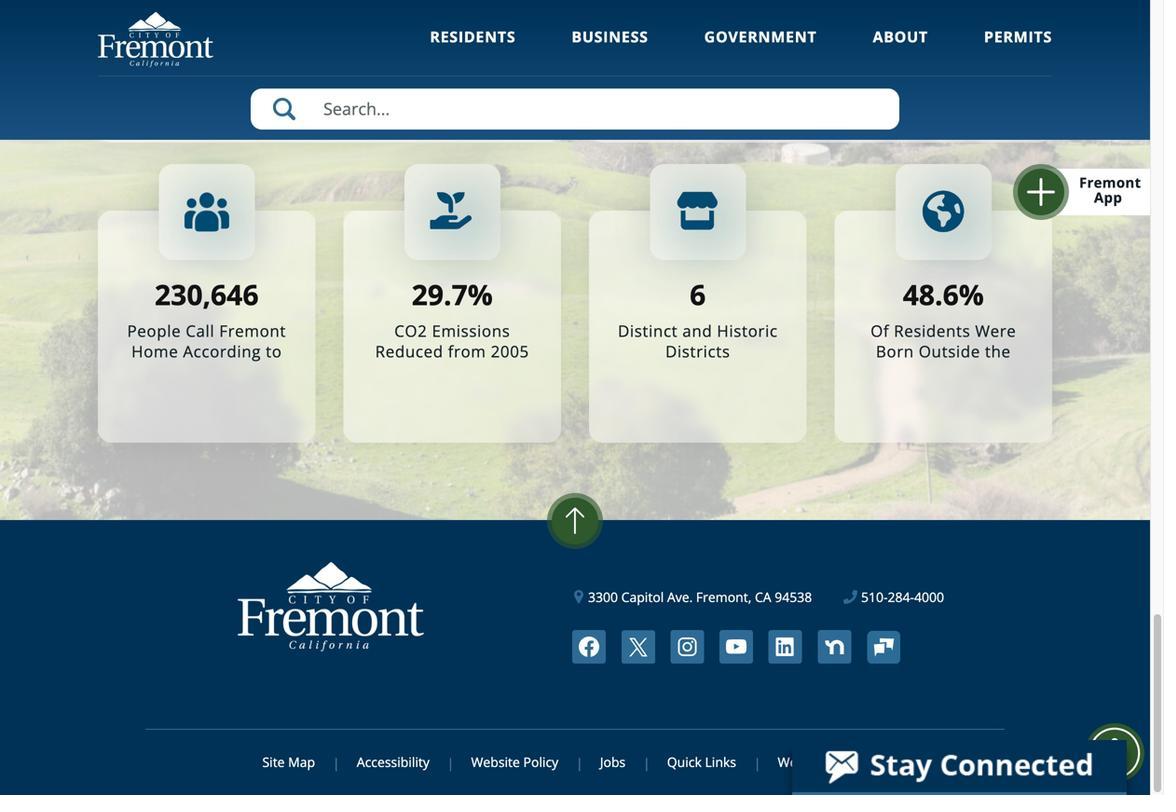 Task type: vqa. For each thing, say whether or not it's contained in the screenshot.
the bottom Change Your Business Tax Account link
no



Task type: describe. For each thing, give the bounding box(es) containing it.
accessibility link
[[338, 754, 449, 771]]

2020
[[157, 362, 195, 383]]

as the "hardware side" of silicon valley, fremont boasts 900+ advanced manufacturing companies, representing 1 in every 4 jobs.
[[139, 0, 520, 56]]

from
[[448, 341, 486, 362]]

u.s.
[[929, 362, 959, 383]]

site map
[[263, 754, 315, 771]]

94538
[[775, 588, 813, 606]]

510-284-4000
[[862, 588, 945, 606]]

the inside the 48.6 % of residents were born outside the u.s.
[[986, 341, 1012, 362]]

website feedback
[[778, 754, 888, 771]]

48.6 % of residents were born outside the u.s.
[[871, 276, 1017, 383]]

48.6
[[903, 276, 959, 314]]

explore.
[[814, 34, 876, 56]]

230,646 image
[[184, 193, 229, 232]]

&
[[797, 34, 809, 56]]

footer nd icon image
[[818, 630, 852, 664]]

call
[[186, 320, 215, 342]]

permits link
[[985, 27, 1053, 72]]

policy
[[524, 754, 559, 771]]

510-284-4000 link
[[844, 588, 945, 607]]

were
[[976, 320, 1017, 342]]

emissions
[[432, 320, 511, 342]]

of inside fremont residents work hard and play hard! the city maintains countless miles of trails you can hike, bike, run & explore.
[[820, 14, 836, 35]]

about
[[873, 27, 929, 47]]

284-
[[888, 588, 915, 606]]

stay connected image
[[793, 740, 1126, 793]]

more for trails
[[825, 71, 868, 94]]

2019
[[444, 362, 482, 383]]

website for website policy
[[471, 754, 520, 771]]

outside
[[919, 341, 981, 362]]

fremont,
[[697, 588, 752, 606]]

footer li icon image
[[769, 630, 803, 664]]

born
[[877, 341, 915, 362]]

silicon
[[342, 0, 392, 15]]

the inside as the "hardware side" of silicon valley, fremont boasts 900+ advanced manufacturing companies, representing 1 in every 4 jobs.
[[167, 0, 192, 15]]

of
[[871, 320, 890, 342]]

representing
[[214, 34, 312, 56]]

you
[[883, 14, 911, 35]]

site map link
[[263, 754, 334, 771]]

of inside as the "hardware side" of silicon valley, fremont boasts 900+ advanced manufacturing companies, representing 1 in every 4 jobs.
[[322, 0, 337, 15]]

the
[[962, 0, 990, 15]]

and inside fremont residents work hard and play hard! the city maintains countless miles of trails you can hike, bike, run & explore.
[[847, 0, 876, 15]]

Search text field
[[251, 89, 900, 130]]

and inside "6 distinct and historic districts"
[[683, 320, 713, 342]]

hard!
[[917, 0, 957, 15]]

ca
[[755, 588, 772, 606]]

learn for trails
[[774, 71, 821, 94]]

fremont inside 230,646 people call fremont home according to 2020 census
[[219, 320, 286, 342]]

website for website feedback
[[778, 754, 827, 771]]

maintains
[[617, 14, 693, 35]]

% for 48.6
[[959, 276, 985, 314]]

boasts
[[139, 14, 190, 35]]

website policy link
[[452, 754, 578, 771]]

3300 capitol ave. fremont, ca 94538
[[588, 588, 813, 606]]

29.7 % co2 emissions reduced from 2005 to 2019
[[376, 276, 530, 383]]

companies,
[[432, 14, 520, 35]]

business link
[[572, 27, 649, 72]]

fremont app
[[1080, 173, 1142, 207]]

230,646 people call fremont home according to 2020 census
[[127, 276, 286, 383]]

2005
[[491, 341, 530, 362]]

"hardware
[[196, 0, 276, 15]]

learn more for representing
[[283, 71, 376, 94]]

3300 capitol ave. fremont, ca 94538 link
[[574, 588, 813, 607]]

bike,
[[988, 14, 1025, 35]]

in
[[330, 34, 345, 56]]

to inside "29.7 % co2 emissions reduced from 2005 to 2019"
[[423, 362, 439, 383]]

according
[[183, 341, 261, 362]]

6
[[690, 276, 706, 314]]

230,646
[[155, 276, 259, 314]]

residents
[[689, 0, 760, 15]]

city
[[995, 0, 1023, 15]]

manufacturing
[[315, 14, 428, 35]]

footer my icon image
[[867, 631, 901, 664]]

fremont inside fremont residents work hard and play hard! the city maintains countless miles of trails you can hike, bike, run & explore.
[[619, 0, 684, 15]]

play
[[881, 0, 913, 15]]

as
[[144, 0, 162, 15]]

business
[[572, 27, 649, 47]]



Task type: locate. For each thing, give the bounding box(es) containing it.
permits
[[985, 27, 1053, 47]]

distinct
[[618, 320, 678, 342]]

footer fb icon image
[[573, 630, 606, 664]]

government
[[705, 27, 817, 47]]

2 website from the left
[[778, 754, 827, 771]]

footer ig icon image
[[671, 630, 705, 664]]

4
[[395, 34, 405, 56]]

2 learn from the left
[[774, 71, 821, 94]]

website
[[471, 754, 520, 771], [778, 754, 827, 771]]

6 image
[[676, 190, 721, 235]]

0 horizontal spatial website
[[471, 754, 520, 771]]

% inside "29.7 % co2 emissions reduced from 2005 to 2019"
[[468, 276, 493, 314]]

1 learn from the left
[[283, 71, 329, 94]]

1
[[317, 34, 326, 56]]

residents down "valley,"
[[430, 27, 516, 47]]

learn more
[[283, 71, 376, 94], [774, 71, 868, 94]]

29.7
[[412, 276, 468, 314]]

2 % from the left
[[959, 276, 985, 314]]

countless
[[698, 14, 771, 35]]

1 learn more from the left
[[283, 71, 376, 94]]

more down the explore.
[[825, 71, 868, 94]]

1 horizontal spatial of
[[820, 14, 836, 35]]

residents down 48.6 on the top right
[[895, 320, 971, 342]]

0 horizontal spatial of
[[322, 0, 337, 15]]

%
[[468, 276, 493, 314], [959, 276, 985, 314]]

29.7% image
[[430, 190, 475, 235]]

0 horizontal spatial to
[[266, 341, 282, 362]]

learn for representing
[[283, 71, 329, 94]]

advanced
[[237, 14, 310, 35]]

1 horizontal spatial residents
[[895, 320, 971, 342]]

6 distinct and historic districts
[[618, 276, 778, 362]]

accessibility
[[357, 754, 430, 771]]

jobs.
[[409, 34, 446, 56]]

0 horizontal spatial residents
[[430, 27, 516, 47]]

app
[[1095, 188, 1123, 207]]

% for 29.7
[[468, 276, 493, 314]]

1 horizontal spatial the
[[986, 341, 1012, 362]]

learn
[[283, 71, 329, 94], [774, 71, 821, 94]]

% inside the 48.6 % of residents were born outside the u.s.
[[959, 276, 985, 314]]

valley,
[[396, 0, 446, 15]]

0 vertical spatial residents
[[430, 27, 516, 47]]

government link
[[705, 27, 817, 72]]

0 horizontal spatial and
[[683, 320, 713, 342]]

run
[[766, 34, 793, 56]]

quick links
[[668, 754, 737, 771]]

website feedback link
[[759, 754, 888, 771]]

the right as
[[167, 0, 192, 15]]

0 horizontal spatial learn
[[283, 71, 329, 94]]

1 horizontal spatial learn
[[774, 71, 821, 94]]

historic
[[717, 320, 778, 342]]

more
[[334, 71, 376, 94], [825, 71, 868, 94]]

learn down 1
[[283, 71, 329, 94]]

1 horizontal spatial website
[[778, 754, 827, 771]]

side"
[[280, 0, 318, 15]]

learn down &
[[774, 71, 821, 94]]

trails
[[840, 14, 879, 35]]

to
[[266, 341, 282, 362], [423, 362, 439, 383]]

4000
[[915, 588, 945, 606]]

of left trails in the top of the page
[[820, 14, 836, 35]]

fremont residents work hard and play hard! the city maintains countless miles of trails you can hike, bike, run & explore.
[[617, 0, 1025, 56]]

map
[[288, 754, 315, 771]]

0 vertical spatial and
[[847, 0, 876, 15]]

to inside 230,646 people call fremont home according to 2020 census
[[266, 341, 282, 362]]

more down every
[[334, 71, 376, 94]]

miles
[[775, 14, 816, 35]]

footer yt icon image
[[720, 630, 754, 664]]

to left 2019
[[423, 362, 439, 383]]

0 horizontal spatial %
[[468, 276, 493, 314]]

1 horizontal spatial to
[[423, 362, 439, 383]]

1 website from the left
[[471, 754, 520, 771]]

and left play
[[847, 0, 876, 15]]

510-
[[862, 588, 888, 606]]

residents inside the 48.6 % of residents were born outside the u.s.
[[895, 320, 971, 342]]

quick links link
[[648, 754, 756, 771]]

residents link
[[430, 27, 516, 72]]

quick
[[668, 754, 702, 771]]

co2
[[395, 320, 428, 342]]

0 horizontal spatial learn more
[[283, 71, 376, 94]]

jobs
[[600, 754, 626, 771]]

1 horizontal spatial learn more
[[774, 71, 868, 94]]

site
[[263, 754, 285, 771]]

1 vertical spatial residents
[[895, 320, 971, 342]]

of right side"
[[322, 0, 337, 15]]

1 % from the left
[[468, 276, 493, 314]]

learn more down in
[[283, 71, 376, 94]]

learn more for trails
[[774, 71, 868, 94]]

0 vertical spatial the
[[167, 0, 192, 15]]

hard
[[807, 0, 843, 15]]

districts
[[666, 341, 731, 362]]

residents
[[430, 27, 516, 47], [895, 320, 971, 342]]

can
[[916, 14, 943, 35]]

% up emissions
[[468, 276, 493, 314]]

more for representing
[[334, 71, 376, 94]]

2 more from the left
[[825, 71, 868, 94]]

0 horizontal spatial the
[[167, 0, 192, 15]]

% up were
[[959, 276, 985, 314]]

learn more down &
[[774, 71, 868, 94]]

0 horizontal spatial more
[[334, 71, 376, 94]]

of
[[322, 0, 337, 15], [820, 14, 836, 35]]

1 horizontal spatial and
[[847, 0, 876, 15]]

3300
[[588, 588, 618, 606]]

1 horizontal spatial more
[[825, 71, 868, 94]]

1 vertical spatial the
[[986, 341, 1012, 362]]

jobs link
[[581, 754, 645, 771]]

reduced
[[376, 341, 444, 362]]

fremont app link
[[1038, 169, 1151, 215]]

website left policy
[[471, 754, 520, 771]]

1 horizontal spatial %
[[959, 276, 985, 314]]

hike,
[[947, 14, 984, 35]]

about link
[[873, 27, 929, 72]]

1 vertical spatial and
[[683, 320, 713, 342]]

capitol
[[622, 588, 664, 606]]

900+
[[195, 14, 232, 35]]

ave.
[[668, 588, 693, 606]]

and
[[847, 0, 876, 15], [683, 320, 713, 342]]

to right the census
[[266, 341, 282, 362]]

48.6% image
[[922, 190, 966, 235]]

1 more from the left
[[334, 71, 376, 94]]

website left feedback
[[778, 754, 827, 771]]

every
[[349, 34, 391, 56]]

and down 6
[[683, 320, 713, 342]]

home
[[131, 341, 178, 362]]

2 learn more from the left
[[774, 71, 868, 94]]

fremont inside as the "hardware side" of silicon valley, fremont boasts 900+ advanced manufacturing companies, representing 1 in every 4 jobs.
[[450, 0, 515, 15]]

people
[[127, 320, 181, 342]]

fremont
[[450, 0, 515, 15], [619, 0, 684, 15], [1080, 173, 1142, 192], [219, 320, 286, 342]]

links
[[705, 754, 737, 771]]

the right outside
[[986, 341, 1012, 362]]

work
[[764, 0, 802, 15]]

feedback
[[831, 754, 888, 771]]

footer tw icon image
[[622, 630, 655, 664]]



